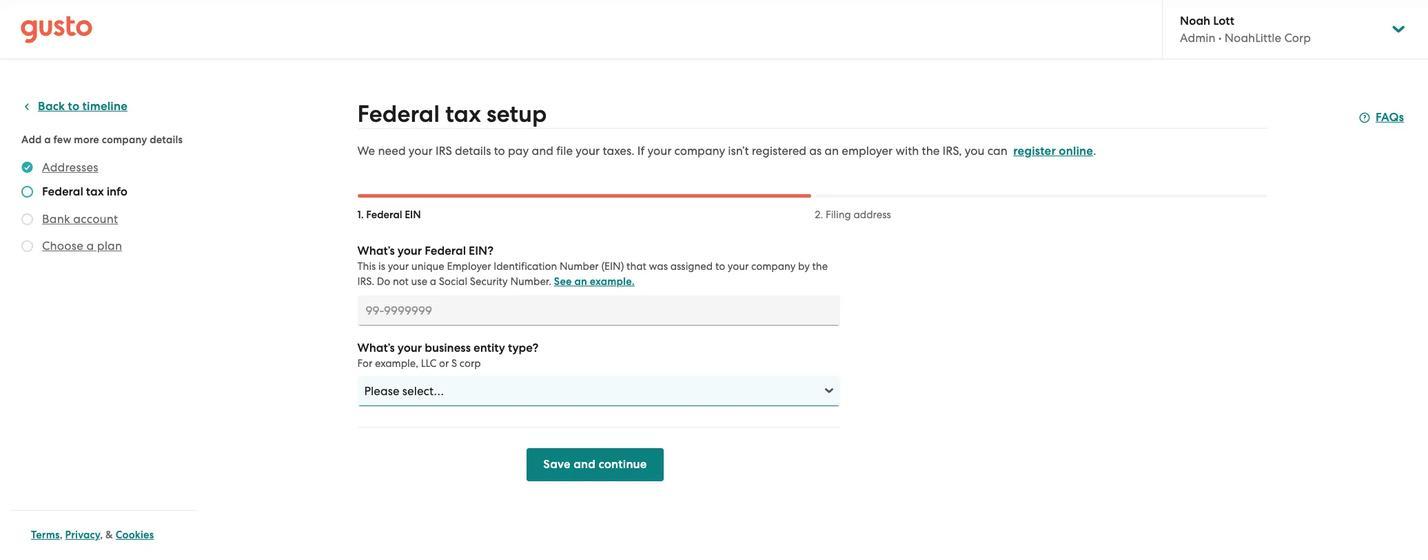 Task type: locate. For each thing, give the bounding box(es) containing it.
social
[[439, 276, 468, 288]]

1 vertical spatial to
[[494, 144, 505, 158]]

more
[[74, 134, 99, 146]]

2 vertical spatial to
[[716, 261, 725, 273]]

need
[[378, 144, 406, 158]]

tax
[[445, 100, 481, 128], [86, 185, 104, 199]]

we
[[357, 144, 375, 158]]

0 vertical spatial check image
[[21, 186, 33, 198]]

your right assigned
[[728, 261, 749, 273]]

check image
[[21, 186, 33, 198], [21, 214, 33, 225]]

terms link
[[31, 529, 60, 542]]

company left isn't
[[675, 144, 725, 158]]

what's inside what's your business entity type? for example, llc or s corp
[[357, 341, 395, 356]]

check image down "circle check" icon
[[21, 186, 33, 198]]

filing
[[826, 209, 851, 221]]

see an example. button
[[554, 274, 635, 290]]

timeline
[[82, 99, 128, 114]]

1 horizontal spatial an
[[825, 144, 839, 158]]

, left &
[[100, 529, 103, 542]]

irs
[[436, 144, 452, 158]]

0 horizontal spatial ,
[[60, 529, 63, 542]]

1 check image from the top
[[21, 186, 33, 198]]

0 horizontal spatial the
[[812, 261, 828, 273]]

0 vertical spatial the
[[922, 144, 940, 158]]

a inside this is your unique employer identification number (ein) that was assigned to your company by the irs. do not use a social security number.
[[430, 276, 437, 288]]

What's your Federal EIN? text field
[[357, 296, 840, 326]]

check image
[[21, 241, 33, 252]]

an right as
[[825, 144, 839, 158]]

1 horizontal spatial to
[[494, 144, 505, 158]]

2 horizontal spatial to
[[716, 261, 725, 273]]

your right if
[[648, 144, 672, 158]]

2 horizontal spatial company
[[751, 261, 796, 273]]

1 vertical spatial an
[[575, 276, 587, 288]]

to right assigned
[[716, 261, 725, 273]]

a right use
[[430, 276, 437, 288]]

continue
[[599, 458, 647, 472]]

0 horizontal spatial tax
[[86, 185, 104, 199]]

tax up "irs"
[[445, 100, 481, 128]]

1 what's from the top
[[357, 244, 395, 259]]

company inside we need your irs details to pay and file your taxes. if your company isn't registered as an employer with the irs, you can register online .
[[675, 144, 725, 158]]

faqs button
[[1360, 110, 1405, 126]]

0 horizontal spatial to
[[68, 99, 80, 114]]

what's your federal ein?
[[357, 244, 494, 259]]

a left plan
[[86, 239, 94, 253]]

setup
[[487, 100, 547, 128]]

2 horizontal spatial a
[[430, 276, 437, 288]]

1 vertical spatial what's
[[357, 341, 395, 356]]

0 vertical spatial what's
[[357, 244, 395, 259]]

to left pay
[[494, 144, 505, 158]]

your up not at the left
[[388, 261, 409, 273]]

an inside we need your irs details to pay and file your taxes. if your company isn't registered as an employer with the irs, you can register online .
[[825, 144, 839, 158]]

a for choose
[[86, 239, 94, 253]]

0 vertical spatial to
[[68, 99, 80, 114]]

unique
[[411, 261, 445, 273]]

federal for federal tax setup
[[357, 100, 440, 128]]

tax inside list
[[86, 185, 104, 199]]

your up example,
[[398, 341, 422, 356]]

0 horizontal spatial details
[[150, 134, 183, 146]]

privacy link
[[65, 529, 100, 542]]

and right save
[[574, 458, 596, 472]]

bank account button
[[42, 211, 118, 228]]

was
[[649, 261, 668, 273]]

and left 'file'
[[532, 144, 554, 158]]

2 vertical spatial a
[[430, 276, 437, 288]]

federal inside list
[[42, 185, 83, 199]]

by
[[798, 261, 810, 273]]

bank
[[42, 212, 70, 226]]

0 horizontal spatial an
[[575, 276, 587, 288]]

security
[[470, 276, 508, 288]]

what's
[[357, 244, 395, 259], [357, 341, 395, 356]]

and
[[532, 144, 554, 158], [574, 458, 596, 472]]

if
[[638, 144, 645, 158]]

faqs
[[1376, 110, 1405, 125]]

1 vertical spatial a
[[86, 239, 94, 253]]

is
[[379, 261, 385, 273]]

1 vertical spatial the
[[812, 261, 828, 273]]

federal tax info list
[[21, 159, 191, 257]]

what's up for
[[357, 341, 395, 356]]

this is your unique employer identification number (ein) that was assigned to your company by the irs. do not use a social security number.
[[357, 261, 828, 288]]

terms , privacy , & cookies
[[31, 529, 154, 542]]

0 vertical spatial an
[[825, 144, 839, 158]]

2 , from the left
[[100, 529, 103, 542]]

federal down addresses
[[42, 185, 83, 199]]

0 horizontal spatial a
[[44, 134, 51, 146]]

0 vertical spatial and
[[532, 144, 554, 158]]

,
[[60, 529, 63, 542], [100, 529, 103, 542]]

choose
[[42, 239, 83, 253]]

we need your irs details to pay and file your taxes. if your company isn't registered as an employer with the irs, you can register online .
[[357, 144, 1097, 159]]

the inside this is your unique employer identification number (ein) that was assigned to your company by the irs. do not use a social security number.
[[812, 261, 828, 273]]

this
[[357, 261, 376, 273]]

an down number
[[575, 276, 587, 288]]

federal left "ein"
[[366, 209, 402, 221]]

a
[[44, 134, 51, 146], [86, 239, 94, 253], [430, 276, 437, 288]]

1 horizontal spatial company
[[675, 144, 725, 158]]

1 horizontal spatial ,
[[100, 529, 103, 542]]

what's for what's your federal ein?
[[357, 244, 395, 259]]

1 vertical spatial tax
[[86, 185, 104, 199]]

check image up check image
[[21, 214, 33, 225]]

0 horizontal spatial and
[[532, 144, 554, 158]]

0 vertical spatial a
[[44, 134, 51, 146]]

1 horizontal spatial and
[[574, 458, 596, 472]]

1 horizontal spatial tax
[[445, 100, 481, 128]]

cookies
[[116, 529, 154, 542]]

2 what's from the top
[[357, 341, 395, 356]]

0 vertical spatial tax
[[445, 100, 481, 128]]

company for we need your irs details to pay and file your taxes. if your company isn't registered as an employer with the irs, you can register online .
[[675, 144, 725, 158]]

to right back
[[68, 99, 80, 114]]

and inside we need your irs details to pay and file your taxes. if your company isn't registered as an employer with the irs, you can register online .
[[532, 144, 554, 158]]

few
[[54, 134, 71, 146]]

type?
[[508, 341, 539, 356]]

tax left 'info' on the top left of the page
[[86, 185, 104, 199]]

what's up is on the left of page
[[357, 244, 395, 259]]

choose a plan button
[[42, 238, 122, 254]]

a inside button
[[86, 239, 94, 253]]

details inside we need your irs details to pay and file your taxes. if your company isn't registered as an employer with the irs, you can register online .
[[455, 144, 491, 158]]

1 vertical spatial and
[[574, 458, 596, 472]]

register
[[1014, 144, 1056, 159]]

number
[[560, 261, 599, 273]]

to
[[68, 99, 80, 114], [494, 144, 505, 158], [716, 261, 725, 273]]

addresses button
[[42, 159, 98, 176]]

lott
[[1214, 14, 1235, 28]]

federal
[[357, 100, 440, 128], [42, 185, 83, 199], [366, 209, 402, 221], [425, 244, 466, 259]]

company
[[102, 134, 147, 146], [675, 144, 725, 158], [751, 261, 796, 273]]

company right 'more' on the top left of page
[[102, 134, 147, 146]]

1 horizontal spatial a
[[86, 239, 94, 253]]

details
[[150, 134, 183, 146], [455, 144, 491, 158]]

example.
[[590, 276, 635, 288]]

back to timeline button
[[21, 99, 128, 115]]

federal up need
[[357, 100, 440, 128]]

the
[[922, 144, 940, 158], [812, 261, 828, 273]]

company for this is your unique employer identification number (ein) that was assigned to your company by the irs. do not use a social security number.
[[751, 261, 796, 273]]

1 horizontal spatial the
[[922, 144, 940, 158]]

company left the by
[[751, 261, 796, 273]]

as
[[810, 144, 822, 158]]

isn't
[[728, 144, 749, 158]]

save and continue
[[544, 458, 647, 472]]

s
[[452, 358, 457, 370]]

addresses
[[42, 161, 98, 174]]

see an example.
[[554, 276, 635, 288]]

the right the by
[[812, 261, 828, 273]]

the left 'irs,'
[[922, 144, 940, 158]]

1 horizontal spatial details
[[455, 144, 491, 158]]

company inside this is your unique employer identification number (ein) that was assigned to your company by the irs. do not use a social security number.
[[751, 261, 796, 273]]

filing address
[[826, 209, 891, 221]]

see
[[554, 276, 572, 288]]

back to timeline
[[38, 99, 128, 114]]

noah lott admin • noahlittle corp
[[1180, 14, 1311, 45]]

, left privacy link
[[60, 529, 63, 542]]

a for add
[[44, 134, 51, 146]]

a left few
[[44, 134, 51, 146]]

corp
[[1285, 31, 1311, 45]]

or
[[439, 358, 449, 370]]

1 vertical spatial check image
[[21, 214, 33, 225]]



Task type: describe. For each thing, give the bounding box(es) containing it.
register online link
[[1014, 144, 1094, 159]]

add a few more company details
[[21, 134, 183, 146]]

save
[[544, 458, 571, 472]]

address
[[854, 209, 891, 221]]

federal for federal ein
[[366, 209, 402, 221]]

an inside see an example. "popup button"
[[575, 276, 587, 288]]

employer
[[447, 261, 491, 273]]

ein?
[[469, 244, 494, 259]]

privacy
[[65, 529, 100, 542]]

can
[[988, 144, 1008, 158]]

taxes.
[[603, 144, 635, 158]]

file
[[556, 144, 573, 158]]

2 check image from the top
[[21, 214, 33, 225]]

circle check image
[[21, 159, 33, 176]]

pay
[[508, 144, 529, 158]]

.
[[1094, 144, 1097, 158]]

account
[[73, 212, 118, 226]]

entity
[[474, 341, 505, 356]]

use
[[411, 276, 428, 288]]

assigned
[[671, 261, 713, 273]]

irs,
[[943, 144, 962, 158]]

to inside we need your irs details to pay and file your taxes. if your company isn't registered as an employer with the irs, you can register online .
[[494, 144, 505, 158]]

add
[[21, 134, 42, 146]]

what's your business entity type? for example, llc or s corp
[[357, 341, 539, 370]]

for
[[357, 358, 373, 370]]

llc
[[421, 358, 437, 370]]

identification
[[494, 261, 557, 273]]

tax for info
[[86, 185, 104, 199]]

info
[[107, 185, 128, 199]]

bank account
[[42, 212, 118, 226]]

federal ein
[[366, 209, 421, 221]]

corp
[[460, 358, 481, 370]]

federal tax info
[[42, 185, 128, 199]]

home image
[[21, 16, 92, 43]]

federal tax setup
[[357, 100, 547, 128]]

you
[[965, 144, 985, 158]]

noahlittle
[[1225, 31, 1282, 45]]

not
[[393, 276, 409, 288]]

0 horizontal spatial company
[[102, 134, 147, 146]]

1 , from the left
[[60, 529, 63, 542]]

to inside this is your unique employer identification number (ein) that was assigned to your company by the irs. do not use a social security number.
[[716, 261, 725, 273]]

choose a plan
[[42, 239, 122, 253]]

the inside we need your irs details to pay and file your taxes. if your company isn't registered as an employer with the irs, you can register online .
[[922, 144, 940, 158]]

what's for what's your business entity type? for example, llc or s corp
[[357, 341, 395, 356]]

to inside button
[[68, 99, 80, 114]]

•
[[1219, 31, 1222, 45]]

federal up unique
[[425, 244, 466, 259]]

back
[[38, 99, 65, 114]]

and inside the save and continue button
[[574, 458, 596, 472]]

employer
[[842, 144, 893, 158]]

registered
[[752, 144, 807, 158]]

save and continue button
[[527, 449, 664, 482]]

your up unique
[[398, 244, 422, 259]]

your right 'file'
[[576, 144, 600, 158]]

federal for federal tax info
[[42, 185, 83, 199]]

online
[[1059, 144, 1094, 159]]

your inside what's your business entity type? for example, llc or s corp
[[398, 341, 422, 356]]

that
[[627, 261, 647, 273]]

your left "irs"
[[409, 144, 433, 158]]

admin
[[1180, 31, 1216, 45]]

number.
[[510, 276, 552, 288]]

do
[[377, 276, 390, 288]]

cookies button
[[116, 527, 154, 544]]

tax for setup
[[445, 100, 481, 128]]

&
[[106, 529, 113, 542]]

noah
[[1180, 14, 1211, 28]]

example,
[[375, 358, 418, 370]]

ein
[[405, 209, 421, 221]]

terms
[[31, 529, 60, 542]]

business
[[425, 341, 471, 356]]

plan
[[97, 239, 122, 253]]

(ein)
[[601, 261, 624, 273]]

with
[[896, 144, 919, 158]]



Task type: vqa. For each thing, say whether or not it's contained in the screenshot.
the 'business'
yes



